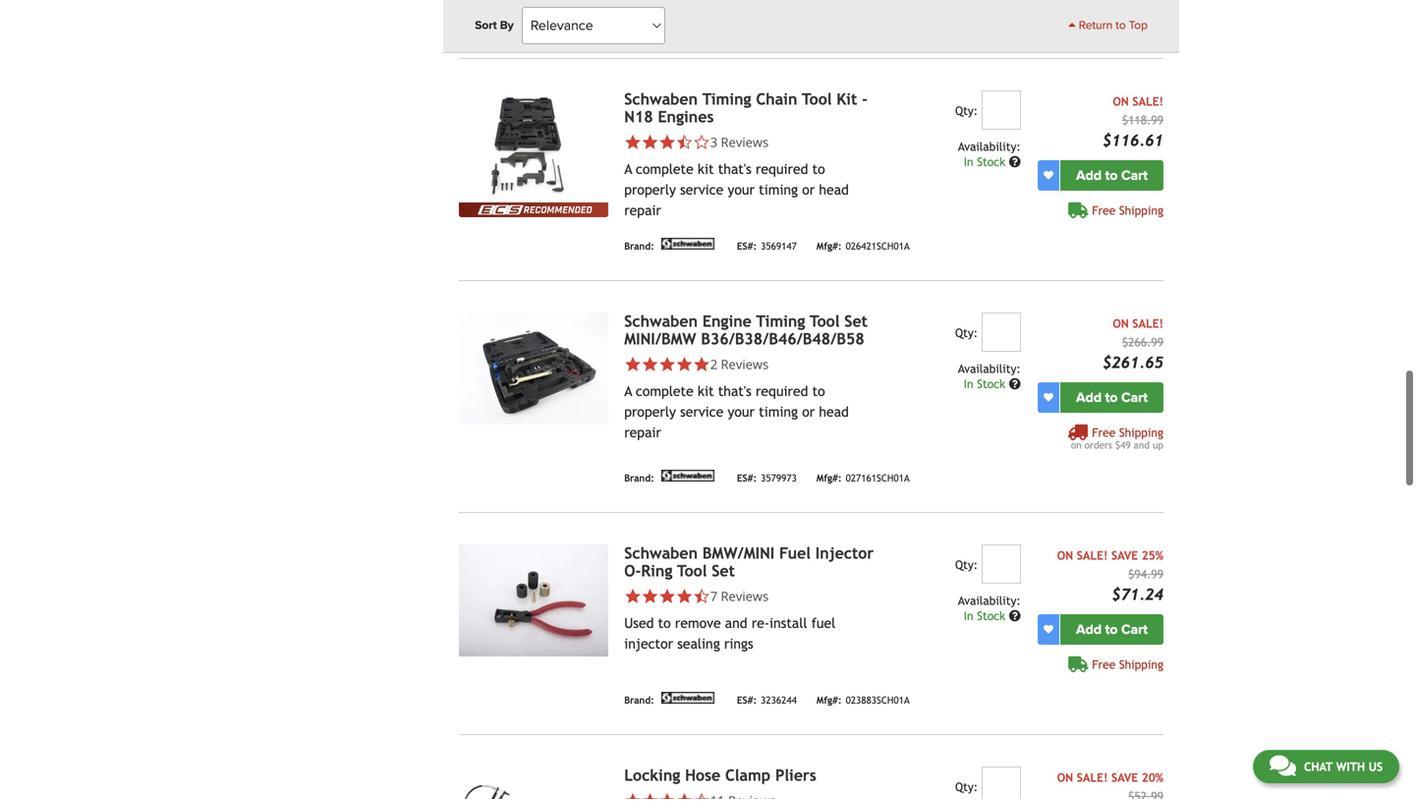 Task type: locate. For each thing, give the bounding box(es) containing it.
0 horizontal spatial set
[[712, 562, 735, 580]]

tool inside schwaben timing chain tool kit - n18 engines
[[802, 90, 832, 108]]

free shipping down $116.61
[[1092, 203, 1164, 217]]

2 head from the top
[[819, 404, 849, 419]]

0 vertical spatial shipping
[[1119, 203, 1164, 217]]

that's for timing
[[718, 161, 752, 177]]

0 vertical spatial mfg#:
[[817, 240, 842, 252]]

timing for chain
[[759, 182, 798, 197]]

mfg#: for engines
[[817, 240, 842, 252]]

2 add to cart from the top
[[1076, 389, 1148, 406]]

1 vertical spatial properly
[[624, 404, 676, 419]]

brand:
[[624, 18, 654, 30], [624, 240, 654, 252], [624, 472, 654, 484], [624, 694, 654, 706]]

sale!
[[1133, 94, 1164, 108], [1133, 316, 1164, 330], [1077, 548, 1108, 562], [1077, 770, 1108, 784]]

0 vertical spatial schwaben - corporate logo image
[[658, 238, 717, 249]]

chat with us
[[1304, 760, 1383, 774]]

that's down 2 reviews
[[718, 383, 752, 399]]

brand: down injector
[[624, 694, 654, 706]]

set
[[845, 312, 868, 330], [712, 562, 735, 580]]

1 vertical spatial service
[[680, 404, 724, 419]]

1 vertical spatial es#:
[[737, 472, 757, 484]]

1 required from the top
[[756, 161, 808, 177]]

timing
[[703, 90, 752, 108], [756, 312, 805, 330]]

to
[[1116, 18, 1126, 32], [813, 161, 825, 177], [1105, 167, 1118, 184], [813, 383, 825, 399], [1105, 389, 1118, 406], [658, 615, 671, 631], [1105, 621, 1118, 638]]

that's down 3 reviews
[[718, 161, 752, 177]]

2 vertical spatial mfg#:
[[817, 694, 842, 706]]

3 add to cart from the top
[[1076, 621, 1148, 638]]

sale! left 25%
[[1077, 548, 1108, 562]]

shipping
[[1119, 203, 1164, 217], [1119, 425, 1164, 439], [1119, 657, 1164, 671]]

es#: left 3579973
[[737, 472, 757, 484]]

timing down 2 reviews
[[759, 404, 798, 419]]

your down 2 reviews
[[728, 404, 755, 419]]

0 vertical spatial set
[[845, 312, 868, 330]]

save left the 20%
[[1112, 770, 1138, 784]]

2 required from the top
[[756, 383, 808, 399]]

2 vertical spatial stock
[[977, 609, 1006, 623]]

on for $71.24
[[1057, 548, 1074, 562]]

kit down 2
[[698, 383, 714, 399]]

0 vertical spatial stock
[[977, 155, 1006, 168]]

availability: for $71.24
[[958, 594, 1021, 607]]

3579973
[[761, 472, 797, 484]]

2 free shipping from the top
[[1092, 657, 1164, 671]]

on for $261.65
[[1113, 316, 1129, 330]]

on inside on sale!                         save 25% $94.99 $71.24
[[1057, 548, 1074, 562]]

on sale! $266.99 $261.65
[[1103, 316, 1164, 371]]

3 stock from the top
[[977, 609, 1006, 623]]

026421sch01a
[[846, 240, 910, 252]]

0 vertical spatial timing
[[759, 182, 798, 197]]

add to cart button for $261.65
[[1061, 382, 1164, 413]]

bav auto tools - corporate logo image
[[658, 8, 757, 27]]

2 reviews from the top
[[721, 355, 769, 373]]

free
[[1092, 203, 1116, 217], [1092, 425, 1116, 439], [1092, 657, 1116, 671]]

2 2 reviews link from the left
[[710, 355, 769, 373]]

1 complete from the top
[[636, 161, 694, 177]]

2
[[710, 355, 718, 373]]

free down $116.61
[[1092, 203, 1116, 217]]

schwaben up empty star image
[[624, 90, 698, 108]]

2 vertical spatial add to cart button
[[1061, 614, 1164, 645]]

save inside on sale!                         save 25% $94.99 $71.24
[[1112, 548, 1138, 562]]

3 qty: from the top
[[955, 558, 978, 571]]

2 a complete kit that's required to properly service your timing or head repair from the top
[[624, 383, 849, 440]]

brand: up 'mini/bmw'
[[624, 240, 654, 252]]

properly for schwaben engine timing tool set mini/bmw b36/b38/b46/b48/b58
[[624, 404, 676, 419]]

1 a complete kit that's required to properly service your timing or head repair from the top
[[624, 161, 849, 218]]

half star image
[[676, 133, 693, 151], [693, 588, 710, 605], [693, 792, 710, 799]]

3 reviews from the top
[[721, 587, 769, 605]]

es#: left 3236244
[[737, 694, 757, 706]]

us
[[1369, 760, 1383, 774]]

on inside on sale! $266.99 $261.65
[[1113, 316, 1129, 330]]

save left 25%
[[1112, 548, 1138, 562]]

1 mfg#: from the top
[[817, 240, 842, 252]]

1 that's from the top
[[718, 161, 752, 177]]

schwaben - corporate logo image left the es#: 3579973
[[658, 470, 717, 481]]

4 brand: from the top
[[624, 694, 654, 706]]

1 service from the top
[[680, 182, 724, 197]]

2 complete from the top
[[636, 383, 694, 399]]

mfg#: 026421sch01a
[[817, 240, 910, 252]]

required for chain
[[756, 161, 808, 177]]

reviews for timing
[[721, 133, 769, 151]]

0 vertical spatial in
[[964, 155, 974, 168]]

1 timing from the top
[[759, 182, 798, 197]]

0 vertical spatial service
[[680, 182, 724, 197]]

1 vertical spatial in
[[964, 377, 974, 391]]

0 vertical spatial add to cart
[[1076, 167, 1148, 184]]

3 shipping from the top
[[1119, 657, 1164, 671]]

0 vertical spatial a
[[624, 161, 632, 177]]

cart
[[1122, 167, 1148, 184], [1122, 389, 1148, 406], [1122, 621, 1148, 638]]

3 reviews link down schwaben timing chain tool kit - n18 engines link
[[624, 133, 878, 151]]

1 vertical spatial schwaben - corporate logo image
[[658, 470, 717, 481]]

$71.24
[[1112, 585, 1164, 603]]

service
[[680, 182, 724, 197], [680, 404, 724, 419]]

1 your from the top
[[728, 182, 755, 197]]

1 vertical spatial mfg#:
[[817, 472, 842, 484]]

1 in from the top
[[964, 155, 974, 168]]

2 reviews link down schwaben engine timing tool set mini/bmw b36/b38/b46/b48/b58
[[710, 355, 769, 373]]

schwaben up the used
[[624, 544, 698, 562]]

add to cart down the $71.24
[[1076, 621, 1148, 638]]

2 shipping from the top
[[1119, 425, 1164, 439]]

properly
[[624, 182, 676, 197], [624, 404, 676, 419]]

cart down the $71.24
[[1122, 621, 1148, 638]]

1 in stock from the top
[[964, 155, 1009, 168]]

your
[[728, 182, 755, 197], [728, 404, 755, 419]]

schwaben inside schwaben timing chain tool kit - n18 engines
[[624, 90, 698, 108]]

2 availability: from the top
[[958, 362, 1021, 375]]

2 question circle image from the top
[[1009, 378, 1021, 390]]

required down 2 reviews
[[756, 383, 808, 399]]

head up mfg#: 027161sch01a
[[819, 404, 849, 419]]

complete down empty star image
[[636, 161, 694, 177]]

$261.65
[[1103, 353, 1164, 371]]

1 availability: from the top
[[958, 139, 1021, 153]]

reviews right 3
[[721, 133, 769, 151]]

half star image down the engines
[[676, 133, 693, 151]]

None number field
[[982, 90, 1021, 130], [982, 312, 1021, 352], [982, 544, 1021, 584], [982, 766, 1021, 799], [982, 90, 1021, 130], [982, 312, 1021, 352], [982, 544, 1021, 584], [982, 766, 1021, 799]]

add to wish list image for $116.61
[[1044, 170, 1054, 180]]

0 vertical spatial repair
[[624, 202, 661, 218]]

2 timing from the top
[[759, 404, 798, 419]]

0 vertical spatial and
[[1134, 439, 1150, 450]]

3 reviews
[[710, 133, 769, 151]]

0 vertical spatial add to cart button
[[1061, 160, 1164, 190]]

cart for $71.24
[[1122, 621, 1148, 638]]

that's for engine
[[718, 383, 752, 399]]

2 repair from the top
[[624, 424, 661, 440]]

required
[[756, 161, 808, 177], [756, 383, 808, 399]]

free right on
[[1092, 425, 1116, 439]]

1 horizontal spatial set
[[845, 312, 868, 330]]

0 vertical spatial in stock
[[964, 155, 1009, 168]]

on up $266.99
[[1113, 316, 1129, 330]]

sale! inside on sale!                         save 25% $94.99 $71.24
[[1077, 548, 1108, 562]]

1 qty: from the top
[[955, 103, 978, 117]]

1 vertical spatial add to cart button
[[1061, 382, 1164, 413]]

3 mfg#: from the top
[[817, 694, 842, 706]]

3 free from the top
[[1092, 657, 1116, 671]]

a complete kit that's required to properly service your timing or head repair for timing
[[624, 161, 849, 218]]

0 vertical spatial question circle image
[[1009, 156, 1021, 167]]

3 add to cart button from the top
[[1061, 614, 1164, 645]]

timing up 3569147
[[759, 182, 798, 197]]

2 es#: from the top
[[737, 472, 757, 484]]

0 vertical spatial kit
[[698, 161, 714, 177]]

0 vertical spatial or
[[802, 182, 815, 197]]

in stock for $261.65
[[964, 377, 1009, 391]]

1 vertical spatial timing
[[756, 312, 805, 330]]

25%
[[1142, 548, 1164, 562]]

1 schwaben - corporate logo image from the top
[[658, 238, 717, 249]]

set down mfg#: 026421sch01a
[[845, 312, 868, 330]]

1 vertical spatial question circle image
[[1009, 378, 1021, 390]]

schwaben inside schwaben engine timing tool set mini/bmw b36/b38/b46/b48/b58
[[624, 312, 698, 330]]

es#3569147 - 026421sch01a - schwaben timing chain tool kit - n18 engines - a complete kit that's required to properly service your timing or head repair - schwaben - mini image
[[459, 90, 609, 202]]

brand: left bav auto tools - corporate logo at the top of the page
[[624, 18, 654, 30]]

availability: for $261.65
[[958, 362, 1021, 375]]

schwaben bmw/mini fuel injector o-ring tool set
[[624, 544, 874, 580]]

1 vertical spatial required
[[756, 383, 808, 399]]

1 repair from the top
[[624, 202, 661, 218]]

3 schwaben from the top
[[624, 544, 698, 562]]

in for schwaben bmw/mini fuel injector o-ring tool set
[[964, 609, 974, 623]]

on inside on sale! $118.99 $116.61
[[1113, 94, 1129, 108]]

0 vertical spatial tool
[[802, 90, 832, 108]]

0 vertical spatial reviews
[[721, 133, 769, 151]]

and inside used to remove and re-install fuel injector sealing rings
[[725, 615, 748, 631]]

properly down 'mini/bmw'
[[624, 404, 676, 419]]

chat with us link
[[1253, 750, 1400, 783]]

0 horizontal spatial timing
[[703, 90, 752, 108]]

timing up 3 reviews
[[703, 90, 752, 108]]

1 kit from the top
[[698, 161, 714, 177]]

2 reviews link down schwaben engine timing tool set mini/bmw b36/b38/b46/b48/b58 link
[[624, 355, 878, 373]]

and
[[1134, 439, 1150, 450], [725, 615, 748, 631]]

es#:
[[737, 240, 757, 252], [737, 472, 757, 484], [737, 694, 757, 706]]

2 vertical spatial schwaben - corporate logo image
[[658, 692, 717, 704]]

mfg#: 023883sch01a
[[817, 694, 910, 706]]

add to cart up free shipping on orders $49 and up
[[1076, 389, 1148, 406]]

schwaben for n18
[[624, 90, 698, 108]]

required down 3 reviews
[[756, 161, 808, 177]]

mfg#: left 023883sch01a
[[817, 694, 842, 706]]

3 brand: from the top
[[624, 472, 654, 484]]

0 vertical spatial free
[[1092, 203, 1116, 217]]

0 vertical spatial schwaben
[[624, 90, 698, 108]]

1 vertical spatial add to wish list image
[[1044, 624, 1054, 634]]

and up rings
[[725, 615, 748, 631]]

on left 25%
[[1057, 548, 1074, 562]]

$116.61
[[1103, 131, 1164, 149]]

1 vertical spatial timing
[[759, 404, 798, 419]]

1 vertical spatial save
[[1112, 770, 1138, 784]]

timing inside schwaben timing chain tool kit - n18 engines
[[703, 90, 752, 108]]

schwaben engine timing tool set mini/bmw b36/b38/b46/b48/b58
[[624, 312, 868, 348]]

kit
[[698, 161, 714, 177], [698, 383, 714, 399]]

2 vertical spatial es#:
[[737, 694, 757, 706]]

2 vertical spatial reviews
[[721, 587, 769, 605]]

complete
[[636, 161, 694, 177], [636, 383, 694, 399]]

head for schwaben engine timing tool set mini/bmw b36/b38/b46/b48/b58
[[819, 404, 849, 419]]

1 2 reviews link from the left
[[624, 355, 878, 373]]

on for $116.61
[[1113, 94, 1129, 108]]

add to cart button for $71.24
[[1061, 614, 1164, 645]]

1 vertical spatial shipping
[[1119, 425, 1164, 439]]

a complete kit that's required to properly service your timing or head repair down 2 reviews
[[624, 383, 849, 440]]

0 vertical spatial timing
[[703, 90, 752, 108]]

1 free shipping from the top
[[1092, 203, 1164, 217]]

0 vertical spatial properly
[[624, 182, 676, 197]]

on up the $118.99
[[1113, 94, 1129, 108]]

schwaben - corporate logo image
[[658, 238, 717, 249], [658, 470, 717, 481], [658, 692, 717, 704]]

or for chain
[[802, 182, 815, 197]]

0 vertical spatial head
[[819, 182, 849, 197]]

set up the "7"
[[712, 562, 735, 580]]

2 brand: from the top
[[624, 240, 654, 252]]

sale! up the $118.99
[[1133, 94, 1164, 108]]

1 vertical spatial and
[[725, 615, 748, 631]]

brand: for schwaben timing chain tool kit - n18 engines
[[624, 240, 654, 252]]

2 add to cart button from the top
[[1061, 382, 1164, 413]]

repair down 'mini/bmw'
[[624, 424, 661, 440]]

3 availability: from the top
[[958, 594, 1021, 607]]

4 qty: from the top
[[955, 780, 978, 794]]

star image
[[642, 356, 659, 373], [659, 356, 676, 373], [676, 588, 693, 605], [624, 792, 642, 799], [659, 792, 676, 799], [676, 792, 693, 799]]

add to cart button up free shipping on orders $49 and up
[[1061, 382, 1164, 413]]

1 vertical spatial in stock
[[964, 377, 1009, 391]]

tool down mfg#: 026421sch01a
[[810, 312, 840, 330]]

tool for timing
[[810, 312, 840, 330]]

1 stock from the top
[[977, 155, 1006, 168]]

ecs tuning recommends this product. image
[[459, 202, 609, 217]]

1 vertical spatial availability:
[[958, 362, 1021, 375]]

sale! inside on sale! $118.99 $116.61
[[1133, 94, 1164, 108]]

sale! up $266.99
[[1133, 316, 1164, 330]]

2 vertical spatial availability:
[[958, 594, 1021, 607]]

0 vertical spatial add to wish list image
[[1044, 170, 1054, 180]]

shipping inside free shipping on orders $49 and up
[[1119, 425, 1164, 439]]

cart down $116.61
[[1122, 167, 1148, 184]]

in stock for $116.61
[[964, 155, 1009, 168]]

free for 25%
[[1092, 657, 1116, 671]]

add to cart button down $116.61
[[1061, 160, 1164, 190]]

your for timing
[[728, 182, 755, 197]]

head up mfg#: 026421sch01a
[[819, 182, 849, 197]]

2 vertical spatial tool
[[677, 562, 707, 580]]

free shipping for $116.61
[[1092, 203, 1164, 217]]

brand: up o-
[[624, 472, 654, 484]]

0 vertical spatial add
[[1076, 167, 1102, 184]]

2 free from the top
[[1092, 425, 1116, 439]]

service for b36/b38/b46/b48/b58
[[680, 404, 724, 419]]

0 vertical spatial save
[[1112, 548, 1138, 562]]

qty:
[[955, 103, 978, 117], [955, 326, 978, 339], [955, 558, 978, 571], [955, 780, 978, 794]]

complete for n18
[[636, 161, 694, 177]]

up
[[1153, 439, 1164, 450]]

3 in from the top
[[964, 609, 974, 623]]

repair for schwaben timing chain tool kit - n18 engines
[[624, 202, 661, 218]]

tool left kit
[[802, 90, 832, 108]]

free shipping down the $71.24
[[1092, 657, 1164, 671]]

a
[[624, 161, 632, 177], [624, 383, 632, 399]]

2 or from the top
[[802, 404, 815, 419]]

in stock
[[964, 155, 1009, 168], [964, 377, 1009, 391], [964, 609, 1009, 623]]

2 schwaben from the top
[[624, 312, 698, 330]]

3 schwaben - corporate logo image from the top
[[658, 692, 717, 704]]

schwaben - corporate logo image down sealing
[[658, 692, 717, 704]]

on
[[1071, 439, 1082, 450]]

0 vertical spatial es#:
[[737, 240, 757, 252]]

a complete kit that's required to properly service your timing or head repair
[[624, 161, 849, 218], [624, 383, 849, 440]]

0 vertical spatial free shipping
[[1092, 203, 1164, 217]]

1 or from the top
[[802, 182, 815, 197]]

1 vertical spatial repair
[[624, 424, 661, 440]]

required for timing
[[756, 383, 808, 399]]

2 vertical spatial schwaben
[[624, 544, 698, 562]]

a down the n18
[[624, 161, 632, 177]]

and left up on the right
[[1134, 439, 1150, 450]]

3 reviews link down schwaben timing chain tool kit - n18 engines
[[710, 133, 769, 151]]

2 vertical spatial add
[[1076, 621, 1102, 638]]

1 vertical spatial half star image
[[693, 588, 710, 605]]

properly down the n18
[[624, 182, 676, 197]]

1 vertical spatial add to cart
[[1076, 389, 1148, 406]]

a complete kit that's required to properly service your timing or head repair down 3 reviews
[[624, 161, 849, 218]]

timing inside schwaben engine timing tool set mini/bmw b36/b38/b46/b48/b58
[[756, 312, 805, 330]]

2 cart from the top
[[1122, 389, 1148, 406]]

1 vertical spatial or
[[802, 404, 815, 419]]

7 reviews
[[710, 587, 769, 605]]

repair down the n18
[[624, 202, 661, 218]]

repair for schwaben engine timing tool set mini/bmw b36/b38/b46/b48/b58
[[624, 424, 661, 440]]

availability:
[[958, 139, 1021, 153], [958, 362, 1021, 375], [958, 594, 1021, 607]]

2 save from the top
[[1112, 770, 1138, 784]]

2 stock from the top
[[977, 377, 1006, 391]]

2 add from the top
[[1076, 389, 1102, 406]]

2 that's from the top
[[718, 383, 752, 399]]

schwaben - corporate logo image left es#: 3569147
[[658, 238, 717, 249]]

schwaben left engine at the top
[[624, 312, 698, 330]]

1 vertical spatial add
[[1076, 389, 1102, 406]]

repair
[[624, 202, 661, 218], [624, 424, 661, 440]]

service down empty star image
[[680, 182, 724, 197]]

reviews right the "7"
[[721, 587, 769, 605]]

es#2702616 - 004170sch01a - locking hose clamp pliers - make your job easier with these 24" reach hose clamp pliers - schwaben - audi bmw volkswagen mercedes benz mini porsche image
[[459, 766, 609, 799]]

1 cart from the top
[[1122, 167, 1148, 184]]

add to cart
[[1076, 167, 1148, 184], [1076, 389, 1148, 406], [1076, 621, 1148, 638]]

1 head from the top
[[819, 182, 849, 197]]

1 add to wish list image from the top
[[1044, 170, 1054, 180]]

1 vertical spatial set
[[712, 562, 735, 580]]

0 horizontal spatial and
[[725, 615, 748, 631]]

2 vertical spatial shipping
[[1119, 657, 1164, 671]]

by
[[500, 18, 514, 32]]

add to cart button
[[1061, 160, 1164, 190], [1061, 382, 1164, 413], [1061, 614, 1164, 645]]

star image
[[624, 133, 642, 151], [642, 133, 659, 151], [659, 133, 676, 151], [624, 356, 642, 373], [676, 356, 693, 373], [693, 356, 710, 373], [624, 588, 642, 605], [642, 588, 659, 605], [659, 588, 676, 605], [642, 792, 659, 799]]

tool for chain
[[802, 90, 832, 108]]

1 vertical spatial tool
[[810, 312, 840, 330]]

free down the $71.24
[[1092, 657, 1116, 671]]

head
[[819, 182, 849, 197], [819, 404, 849, 419]]

0 vertical spatial complete
[[636, 161, 694, 177]]

sale! for $71.24
[[1077, 548, 1108, 562]]

2 service from the top
[[680, 404, 724, 419]]

sale! inside on sale! $266.99 $261.65
[[1133, 316, 1164, 330]]

1 vertical spatial cart
[[1122, 389, 1148, 406]]

tool right ring
[[677, 562, 707, 580]]

3 cart from the top
[[1122, 621, 1148, 638]]

2 vertical spatial question circle image
[[1009, 610, 1021, 622]]

cart for $261.65
[[1122, 389, 1148, 406]]

3 question circle image from the top
[[1009, 610, 1021, 622]]

1 free from the top
[[1092, 203, 1116, 217]]

reviews for engine
[[721, 355, 769, 373]]

1 vertical spatial head
[[819, 404, 849, 419]]

schwaben - corporate logo image for set
[[658, 692, 717, 704]]

2 vertical spatial in stock
[[964, 609, 1009, 623]]

0 vertical spatial cart
[[1122, 167, 1148, 184]]

0 vertical spatial required
[[756, 161, 808, 177]]

half star image down hose on the bottom of page
[[693, 792, 710, 799]]

complete down 'mini/bmw'
[[636, 383, 694, 399]]

2 vertical spatial free
[[1092, 657, 1116, 671]]

1 vertical spatial that's
[[718, 383, 752, 399]]

2 your from the top
[[728, 404, 755, 419]]

1 vertical spatial your
[[728, 404, 755, 419]]

cart down $261.65
[[1122, 389, 1148, 406]]

2 in stock from the top
[[964, 377, 1009, 391]]

1 add from the top
[[1076, 167, 1102, 184]]

tool inside schwaben engine timing tool set mini/bmw b36/b38/b46/b48/b58
[[810, 312, 840, 330]]

2 a from the top
[[624, 383, 632, 399]]

2 vertical spatial add to cart
[[1076, 621, 1148, 638]]

2 qty: from the top
[[955, 326, 978, 339]]

save for on sale!                         save 25% $94.99 $71.24
[[1112, 548, 1138, 562]]

your down 3 reviews
[[728, 182, 755, 197]]

mfg#:
[[817, 240, 842, 252], [817, 472, 842, 484], [817, 694, 842, 706]]

1 vertical spatial a
[[624, 383, 632, 399]]

add
[[1076, 167, 1102, 184], [1076, 389, 1102, 406], [1076, 621, 1102, 638]]

1 vertical spatial stock
[[977, 377, 1006, 391]]

add for $116.61
[[1076, 167, 1102, 184]]

0 vertical spatial that's
[[718, 161, 752, 177]]

1 vertical spatial complete
[[636, 383, 694, 399]]

or
[[802, 182, 815, 197], [802, 404, 815, 419]]

bmw/mini
[[703, 544, 775, 562]]

free shipping for $71.24
[[1092, 657, 1164, 671]]

2 kit from the top
[[698, 383, 714, 399]]

on sale!                         save 25% $94.99 $71.24
[[1057, 548, 1164, 603]]

7 reviews link
[[624, 587, 878, 605], [710, 587, 769, 605]]

3 add from the top
[[1076, 621, 1102, 638]]

save
[[1112, 548, 1138, 562], [1112, 770, 1138, 784]]

mfg#: left '027161sch01a'
[[817, 472, 842, 484]]

mfg#: 027161sch01a
[[817, 472, 910, 484]]

2 reviews
[[710, 355, 769, 373]]

add to cart down $116.61
[[1076, 167, 1148, 184]]

0 vertical spatial a complete kit that's required to properly service your timing or head repair
[[624, 161, 849, 218]]

1 vertical spatial free shipping
[[1092, 657, 1164, 671]]

question circle image
[[1009, 156, 1021, 167], [1009, 378, 1021, 390], [1009, 610, 1021, 622]]

es#: left 3569147
[[737, 240, 757, 252]]

1 vertical spatial a complete kit that's required to properly service your timing or head repair
[[624, 383, 849, 440]]

complete for b36/b38/b46/b48/b58
[[636, 383, 694, 399]]

to inside used to remove and re-install fuel injector sealing rings
[[658, 615, 671, 631]]

in
[[964, 155, 974, 168], [964, 377, 974, 391], [964, 609, 974, 623]]

qty: for schwaben timing chain tool kit - n18 engines
[[955, 103, 978, 117]]

head for schwaben timing chain tool kit - n18 engines
[[819, 182, 849, 197]]

shipping down the $71.24
[[1119, 657, 1164, 671]]

1 add to cart from the top
[[1076, 167, 1148, 184]]

1 schwaben from the top
[[624, 90, 698, 108]]

2 7 reviews link from the left
[[710, 587, 769, 605]]

service down 2
[[680, 404, 724, 419]]

1 reviews from the top
[[721, 133, 769, 151]]

1 add to cart button from the top
[[1061, 160, 1164, 190]]

1 vertical spatial reviews
[[721, 355, 769, 373]]

timing right engine at the top
[[756, 312, 805, 330]]

1 a from the top
[[624, 161, 632, 177]]

that's
[[718, 161, 752, 177], [718, 383, 752, 399]]

2 properly from the top
[[624, 404, 676, 419]]

on
[[1113, 94, 1129, 108], [1113, 316, 1129, 330], [1057, 548, 1074, 562], [1057, 770, 1074, 784]]

1 horizontal spatial timing
[[756, 312, 805, 330]]

1 horizontal spatial and
[[1134, 439, 1150, 450]]

3 es#: from the top
[[737, 694, 757, 706]]

2 vertical spatial cart
[[1122, 621, 1148, 638]]

1 question circle image from the top
[[1009, 156, 1021, 167]]

1 vertical spatial free
[[1092, 425, 1116, 439]]

2 add to wish list image from the top
[[1044, 624, 1054, 634]]

2 in from the top
[[964, 377, 974, 391]]

1 vertical spatial kit
[[698, 383, 714, 399]]

remove
[[675, 615, 721, 631]]

add to cart button down the $71.24
[[1061, 614, 1164, 645]]

1 es#: from the top
[[737, 240, 757, 252]]

question circle image for $116.61
[[1009, 156, 1021, 167]]

0 vertical spatial availability:
[[958, 139, 1021, 153]]

1 save from the top
[[1112, 548, 1138, 562]]

shipping right the orders
[[1119, 425, 1164, 439]]

$118.99
[[1122, 113, 1164, 127]]

es#3579973 - 027161sch01a - schwaben engine timing tool set mini/bmw b36/b38/b46/b48/b58 - a complete kit that's required to properly service your timing or head repair - schwaben - bmw mini image
[[459, 312, 609, 424]]

2 vertical spatial in
[[964, 609, 974, 623]]

add to wish list image
[[1044, 170, 1054, 180], [1044, 624, 1054, 634]]

0 vertical spatial your
[[728, 182, 755, 197]]

kit for b36/b38/b46/b48/b58
[[698, 383, 714, 399]]

reviews right 2
[[721, 355, 769, 373]]

mfg#: left 026421sch01a
[[817, 240, 842, 252]]

kit down empty star image
[[698, 161, 714, 177]]

3 in stock from the top
[[964, 609, 1009, 623]]

1 vertical spatial schwaben
[[624, 312, 698, 330]]

half star image up remove
[[693, 588, 710, 605]]

1 properly from the top
[[624, 182, 676, 197]]

1 shipping from the top
[[1119, 203, 1164, 217]]

locking
[[624, 766, 680, 784]]

a down 'mini/bmw'
[[624, 383, 632, 399]]

schwaben inside schwaben bmw/mini fuel injector o-ring tool set
[[624, 544, 698, 562]]

shipping down $116.61
[[1119, 203, 1164, 217]]



Task type: vqa. For each thing, say whether or not it's contained in the screenshot.
ON SALE! $266.99 $261.65
yes



Task type: describe. For each thing, give the bounding box(es) containing it.
shipping for $116.61
[[1119, 203, 1164, 217]]

b36/b38/b46/b48/b58
[[701, 330, 865, 348]]

used
[[624, 615, 654, 631]]

cart for $116.61
[[1122, 167, 1148, 184]]

$49
[[1116, 439, 1131, 450]]

locking hose clamp pliers
[[624, 766, 817, 784]]

stock for $71.24
[[977, 609, 1006, 623]]

mfg#: for set
[[817, 694, 842, 706]]

add to wish list image for $71.24
[[1044, 624, 1054, 634]]

chain
[[756, 90, 798, 108]]

es#: 3579973
[[737, 472, 797, 484]]

caret up image
[[1069, 19, 1076, 30]]

locking hose clamp pliers link
[[624, 766, 817, 784]]

in stock for $71.24
[[964, 609, 1009, 623]]

reviews for bmw/mini
[[721, 587, 769, 605]]

return
[[1079, 18, 1113, 32]]

stock for $261.65
[[977, 377, 1006, 391]]

schwaben timing chain tool kit - n18 engines link
[[624, 90, 868, 126]]

0 vertical spatial half star image
[[676, 133, 693, 151]]

on left the 20%
[[1057, 770, 1074, 784]]

top
[[1129, 18, 1148, 32]]

ring
[[641, 562, 673, 580]]

comments image
[[1270, 754, 1296, 778]]

2 mfg#: from the top
[[817, 472, 842, 484]]

2 vertical spatial half star image
[[693, 792, 710, 799]]

kit for n18
[[698, 161, 714, 177]]

$94.99
[[1129, 567, 1164, 581]]

chat
[[1304, 760, 1333, 774]]

availability: for $116.61
[[958, 139, 1021, 153]]

question circle image for $71.24
[[1009, 610, 1021, 622]]

sort by
[[475, 18, 514, 32]]

or for timing
[[802, 404, 815, 419]]

injector
[[624, 636, 673, 651]]

es#3236244 - 023883sch01a - schwaben bmw/mini fuel injector o-ring tool set - used to remove and re-install fuel injector sealing rings - schwaben - bmw mini image
[[459, 544, 609, 656]]

fuel
[[780, 544, 811, 562]]

sale! left the 20%
[[1077, 770, 1108, 784]]

add to cart for $71.24
[[1076, 621, 1148, 638]]

es#: 3236244
[[737, 694, 797, 706]]

add for $261.65
[[1076, 389, 1102, 406]]

add to cart for $116.61
[[1076, 167, 1148, 184]]

7
[[710, 587, 718, 605]]

engine
[[703, 312, 752, 330]]

tool inside schwaben bmw/mini fuel injector o-ring tool set
[[677, 562, 707, 580]]

shipping for 25%
[[1119, 657, 1164, 671]]

qty: for schwaben bmw/mini fuel injector o-ring tool set
[[955, 558, 978, 571]]

add to cart button for $116.61
[[1061, 160, 1164, 190]]

027161sch01a
[[846, 472, 910, 484]]

fuel
[[812, 615, 836, 631]]

add for $71.24
[[1076, 621, 1102, 638]]

sale! for $116.61
[[1133, 94, 1164, 108]]

schwaben for tool
[[624, 544, 698, 562]]

free inside free shipping on orders $49 and up
[[1092, 425, 1116, 439]]

used to remove and re-install fuel injector sealing rings
[[624, 615, 836, 651]]

free shipping on orders $49 and up
[[1071, 425, 1164, 450]]

in for schwaben timing chain tool kit - n18 engines
[[964, 155, 974, 168]]

hose
[[685, 766, 721, 784]]

1 3 reviews link from the left
[[624, 133, 878, 151]]

install
[[770, 615, 808, 631]]

and inside free shipping on orders $49 and up
[[1134, 439, 1150, 450]]

orders
[[1085, 439, 1113, 450]]

set inside schwaben bmw/mini fuel injector o-ring tool set
[[712, 562, 735, 580]]

schwaben bmw/mini fuel injector o-ring tool set link
[[624, 544, 874, 580]]

with
[[1336, 760, 1365, 774]]

sort
[[475, 18, 497, 32]]

023883sch01a
[[846, 694, 910, 706]]

a for schwaben timing chain tool kit - n18 engines
[[624, 161, 632, 177]]

set inside schwaben engine timing tool set mini/bmw b36/b38/b46/b48/b58
[[845, 312, 868, 330]]

schwaben for b36/b38/b46/b48/b58
[[624, 312, 698, 330]]

free for $116.61
[[1092, 203, 1116, 217]]

sale! for $261.65
[[1133, 316, 1164, 330]]

pliers
[[775, 766, 817, 784]]

$266.99
[[1122, 335, 1164, 349]]

a for schwaben engine timing tool set mini/bmw b36/b38/b46/b48/b58
[[624, 383, 632, 399]]

in for schwaben engine timing tool set mini/bmw b36/b38/b46/b48/b58
[[964, 377, 974, 391]]

add to cart for $261.65
[[1076, 389, 1148, 406]]

return to top link
[[1069, 17, 1148, 34]]

question circle image for $261.65
[[1009, 378, 1021, 390]]

brand: for schwaben engine timing tool set mini/bmw b36/b38/b46/b48/b58
[[624, 472, 654, 484]]

on sale!                         save 20%
[[1057, 770, 1164, 784]]

schwaben - corporate logo image for engines
[[658, 238, 717, 249]]

injector
[[816, 544, 874, 562]]

stock for $116.61
[[977, 155, 1006, 168]]

re-
[[752, 615, 770, 631]]

timing for timing
[[759, 404, 798, 419]]

qty: for schwaben engine timing tool set mini/bmw b36/b38/b46/b48/b58
[[955, 326, 978, 339]]

3569147
[[761, 240, 797, 252]]

a complete kit that's required to properly service your timing or head repair for engine
[[624, 383, 849, 440]]

20%
[[1142, 770, 1164, 784]]

2 schwaben - corporate logo image from the top
[[658, 470, 717, 481]]

rings
[[724, 636, 754, 651]]

o-
[[624, 562, 641, 580]]

es#: for set
[[737, 694, 757, 706]]

brand: for schwaben bmw/mini fuel injector o-ring tool set
[[624, 694, 654, 706]]

on sale! $118.99 $116.61
[[1103, 94, 1164, 149]]

2 3 reviews link from the left
[[710, 133, 769, 151]]

clamp
[[725, 766, 771, 784]]

schwaben engine timing tool set mini/bmw b36/b38/b46/b48/b58 link
[[624, 312, 868, 348]]

n18
[[624, 107, 653, 126]]

empty star image
[[693, 133, 710, 151]]

service for n18
[[680, 182, 724, 197]]

save for on sale!                         save 20%
[[1112, 770, 1138, 784]]

3
[[710, 133, 718, 151]]

sealing
[[678, 636, 720, 651]]

mini/bmw
[[624, 330, 696, 348]]

1 brand: from the top
[[624, 18, 654, 30]]

es#: 3569147
[[737, 240, 797, 252]]

kit
[[837, 90, 857, 108]]

properly for schwaben timing chain tool kit - n18 engines
[[624, 182, 676, 197]]

add to wish list image
[[1044, 392, 1054, 402]]

return to top
[[1076, 18, 1148, 32]]

3236244
[[761, 694, 797, 706]]

1 7 reviews link from the left
[[624, 587, 878, 605]]

engines
[[658, 107, 714, 126]]

-
[[862, 90, 868, 108]]

schwaben timing chain tool kit - n18 engines
[[624, 90, 868, 126]]

es#: for engines
[[737, 240, 757, 252]]

your for engine
[[728, 404, 755, 419]]



